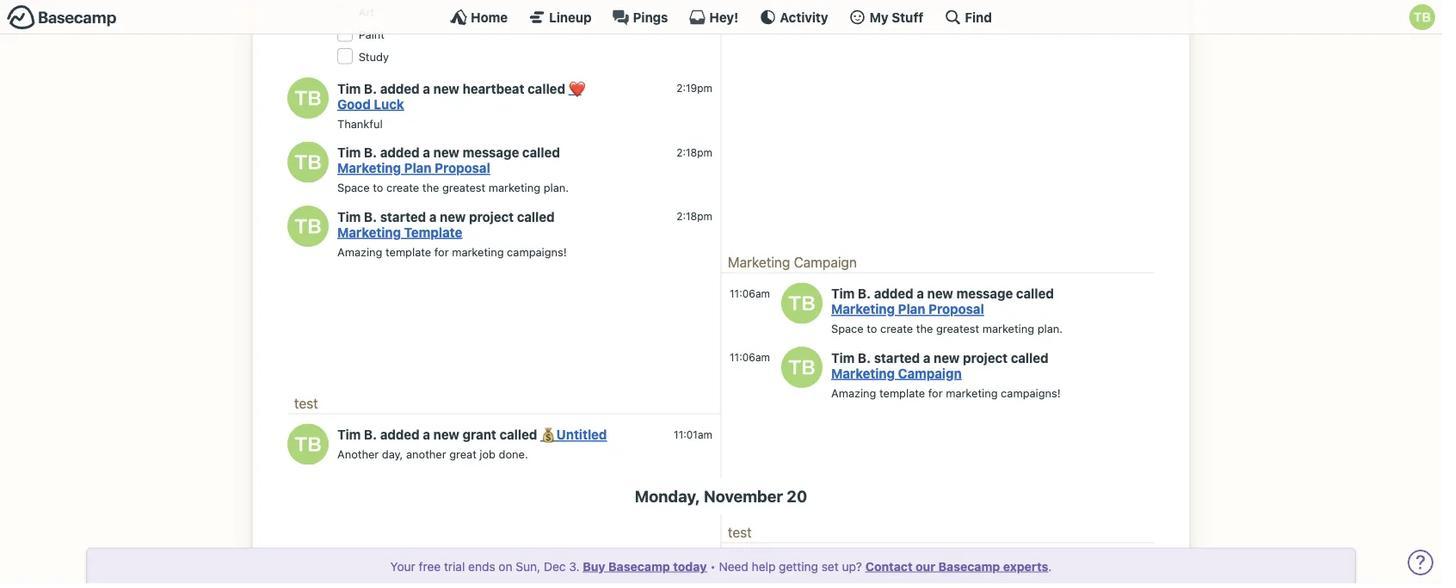 Task type: locate. For each thing, give the bounding box(es) containing it.
0 vertical spatial template
[[386, 245, 431, 258]]

campaigns! for tim b. started a new project called marketing template
[[507, 245, 567, 258]]

marketing plan proposal link up tim b. started a new project called marketing campaign
[[831, 302, 984, 317]]

1 horizontal spatial plan.
[[1038, 322, 1063, 335]]

1 horizontal spatial template
[[880, 386, 925, 399]]

1 horizontal spatial the
[[917, 322, 933, 335]]

campaigns!
[[507, 245, 567, 258], [1001, 386, 1061, 399]]

0 horizontal spatial amazing template for marketing campaigns!
[[337, 245, 567, 258]]

0 horizontal spatial the
[[422, 181, 439, 194]]

tim b. added a new message called marketing plan proposal up tim b. started a new project called marketing campaign
[[831, 286, 1054, 317]]

tim b. started a new project called marketing template
[[337, 209, 555, 240]]

this
[[1034, 556, 1058, 572]]

tim b. changed who can access this project
[[831, 556, 1106, 572]]

tim b. added a new message called marketing plan proposal for 11:06am
[[831, 286, 1054, 317]]

1 vertical spatial 2:18pm
[[677, 210, 713, 222]]

1 11:06am from the top
[[730, 287, 770, 299]]

greatest for 2:18pm
[[442, 181, 486, 194]]

test for tim b. changed who can access this project
[[728, 524, 752, 541]]

create
[[386, 181, 419, 194], [881, 322, 913, 335]]

to for 11:06am
[[867, 322, 877, 335]]

0 vertical spatial 11:06am element
[[730, 287, 770, 299]]

0 horizontal spatial marketing plan proposal link
[[337, 160, 490, 175]]

2:18pm for tim b. started a new project called
[[677, 210, 713, 222]]

0 vertical spatial 2:18pm element
[[677, 146, 713, 158]]

added up day, on the left of page
[[380, 427, 420, 442]]

tim
[[337, 81, 361, 96], [337, 145, 361, 160], [337, 209, 361, 224], [831, 286, 855, 301], [831, 350, 855, 365], [337, 427, 361, 442], [831, 556, 855, 572]]

1 vertical spatial plan.
[[1038, 322, 1063, 335]]

1 vertical spatial create
[[881, 322, 913, 335]]

a for marketing plan proposal link corresponding to 11:06am
[[917, 286, 924, 301]]

started
[[380, 209, 426, 224], [874, 350, 920, 365]]

0 vertical spatial space to create the greatest marketing plan.
[[337, 181, 569, 194]]

tim b. added a new message called marketing plan proposal up tim b. started a new project called marketing template at top
[[337, 145, 560, 175]]

up?
[[842, 559, 862, 574]]

0 vertical spatial greatest
[[442, 181, 486, 194]]

0 vertical spatial campaigns!
[[507, 245, 567, 258]]

1 horizontal spatial marketing plan proposal link
[[831, 302, 984, 317]]

a for the bottommost marketing campaign 'link'
[[923, 350, 931, 365]]

to up tim b. started a new project called marketing campaign
[[867, 322, 877, 335]]

help
[[752, 559, 776, 574]]

a for marketing plan proposal link for 2:18pm
[[423, 145, 430, 160]]

1 vertical spatial started
[[874, 350, 920, 365]]

0 vertical spatial marketing plan proposal link
[[337, 160, 490, 175]]

campaigns! for tim b. started a new project called marketing campaign
[[1001, 386, 1061, 399]]

for down tim b. started a new project called marketing campaign
[[929, 386, 943, 399]]

greatest for 11:06am
[[936, 322, 980, 335]]

2:18pm element
[[677, 146, 713, 158], [677, 210, 713, 222]]

💰 untitled link
[[541, 427, 607, 442]]

create for 11:06am
[[881, 322, 913, 335]]

1 horizontal spatial test
[[728, 524, 752, 541]]

changed
[[874, 556, 929, 572]]

tim burton image right help at right
[[782, 553, 823, 584]]

1 vertical spatial test
[[728, 524, 752, 541]]

0 horizontal spatial basecamp
[[609, 559, 670, 574]]

buy
[[583, 559, 606, 574]]

a for 💰 untitled link
[[423, 427, 430, 442]]

0 vertical spatial for
[[435, 245, 449, 258]]

1 tim burton image from the top
[[782, 283, 823, 324]]

b. for marketing plan proposal link corresponding to 11:06am
[[858, 286, 871, 301]]

my stuff
[[870, 9, 924, 25]]

1 2:18pm element from the top
[[677, 146, 713, 158]]

tim burton image
[[782, 283, 823, 324], [782, 553, 823, 584]]

0 horizontal spatial started
[[380, 209, 426, 224]]

space
[[337, 181, 370, 194], [831, 322, 864, 335]]

1 vertical spatial space to create the greatest marketing plan.
[[831, 322, 1063, 335]]

0 vertical spatial space
[[337, 181, 370, 194]]

added for 2:18pm
[[380, 145, 420, 160]]

template for campaign
[[880, 386, 925, 399]]

1 vertical spatial to
[[867, 322, 877, 335]]

1 vertical spatial marketing plan proposal link
[[831, 302, 984, 317]]

plan.
[[544, 181, 569, 194], [1038, 322, 1063, 335]]

tim burton image inside main element
[[1410, 4, 1436, 30]]

plan up tim b. started a new project called marketing campaign
[[898, 302, 926, 317]]

proposal up tim b. started a new project called marketing campaign
[[929, 302, 984, 317]]

0 horizontal spatial plan
[[404, 160, 432, 175]]

heartbeat
[[463, 81, 525, 96]]

home link
[[450, 9, 508, 26]]

1 vertical spatial greatest
[[936, 322, 980, 335]]

1 horizontal spatial campaigns!
[[1001, 386, 1061, 399]]

campaign
[[794, 254, 857, 270], [898, 366, 962, 381]]

b. inside tim b. started a new project called marketing template
[[364, 209, 377, 224]]

0 vertical spatial amazing
[[337, 245, 383, 258]]

1 vertical spatial for
[[929, 386, 943, 399]]

called for marketing plan proposal link for 2:18pm
[[522, 145, 560, 160]]

1 vertical spatial template
[[880, 386, 925, 399]]

amazing template for marketing campaigns! down "template"
[[337, 245, 567, 258]]

1 vertical spatial 2:18pm element
[[677, 210, 713, 222]]

the for 11:06am
[[917, 322, 933, 335]]

2 horizontal spatial project
[[1061, 556, 1106, 572]]

plan
[[404, 160, 432, 175], [898, 302, 926, 317]]

1 horizontal spatial message
[[957, 286, 1013, 301]]

2 2:18pm element from the top
[[677, 210, 713, 222]]

0 vertical spatial the
[[422, 181, 439, 194]]

0 vertical spatial plan.
[[544, 181, 569, 194]]

0 horizontal spatial test link
[[294, 395, 318, 411]]

template down the marketing template "link"
[[386, 245, 431, 258]]

1 horizontal spatial greatest
[[936, 322, 980, 335]]

1 horizontal spatial basecamp
[[939, 559, 1000, 574]]

ends
[[468, 559, 495, 574]]

monday, november 20
[[635, 487, 808, 506]]

template
[[386, 245, 431, 258], [880, 386, 925, 399]]

•
[[710, 559, 716, 574]]

the up tim b. started a new project called marketing campaign
[[917, 322, 933, 335]]

grant
[[463, 427, 497, 442]]

1 horizontal spatial started
[[874, 350, 920, 365]]

amazing template for marketing campaigns! down tim b. started a new project called marketing campaign
[[831, 386, 1061, 399]]

1 horizontal spatial for
[[929, 386, 943, 399]]

0 vertical spatial test
[[294, 395, 318, 411]]

another day, another great job done.
[[337, 448, 528, 461]]

marketing campaign link
[[728, 254, 857, 270], [831, 366, 962, 381]]

access
[[987, 556, 1031, 572]]

project for campaign
[[963, 350, 1008, 365]]

0 horizontal spatial proposal
[[435, 160, 490, 175]]

1 horizontal spatial tim b. added a new message called marketing plan proposal
[[831, 286, 1054, 317]]

1 vertical spatial the
[[917, 322, 933, 335]]

0 vertical spatial amazing template for marketing campaigns!
[[337, 245, 567, 258]]

1 vertical spatial test link
[[728, 524, 752, 541]]

b.
[[364, 81, 377, 96], [364, 145, 377, 160], [364, 209, 377, 224], [858, 286, 871, 301], [858, 350, 871, 365], [364, 427, 377, 442], [858, 556, 871, 572]]

0 vertical spatial create
[[386, 181, 419, 194]]

find button
[[945, 9, 992, 26]]

main element
[[0, 0, 1443, 34]]

2:18pm for tim b. added a new message called
[[677, 146, 713, 158]]

started inside tim b. started a new project called marketing campaign
[[874, 350, 920, 365]]

2 basecamp from the left
[[939, 559, 1000, 574]]

0 vertical spatial to
[[373, 181, 383, 194]]

marketing down tim b. started a new project called marketing template at top
[[452, 245, 504, 258]]

0 vertical spatial message
[[463, 145, 519, 160]]

1 horizontal spatial project
[[963, 350, 1008, 365]]

template down tim b. started a new project called marketing campaign
[[880, 386, 925, 399]]

called inside tim b. started a new project called marketing template
[[517, 209, 555, 224]]

a
[[423, 81, 430, 96], [423, 145, 430, 160], [429, 209, 437, 224], [917, 286, 924, 301], [923, 350, 931, 365], [423, 427, 430, 442]]

b. for the bottommost marketing campaign 'link'
[[858, 350, 871, 365]]

activity link
[[759, 9, 829, 26]]

b. inside tim b. started a new project called marketing campaign
[[858, 350, 871, 365]]

space to create the greatest marketing plan. up tim b. started a new project called marketing template at top
[[337, 181, 569, 194]]

1 horizontal spatial space to create the greatest marketing plan.
[[831, 322, 1063, 335]]

1 horizontal spatial amazing
[[831, 386, 877, 399]]

started for template
[[380, 209, 426, 224]]

1 horizontal spatial to
[[867, 322, 877, 335]]

a inside tim b. started a new project called marketing template
[[429, 209, 437, 224]]

called
[[528, 81, 566, 96], [522, 145, 560, 160], [517, 209, 555, 224], [1016, 286, 1054, 301], [1011, 350, 1049, 365], [500, 427, 537, 442]]

added down thankful
[[380, 145, 420, 160]]

amazing for marketing template
[[337, 245, 383, 258]]

today
[[673, 559, 707, 574]]

space to create the greatest marketing plan. up tim b. started a new project called marketing campaign
[[831, 322, 1063, 335]]

2:18pm
[[677, 146, 713, 158], [677, 210, 713, 222]]

pings
[[633, 9, 668, 25]]

message up tim b. started a new project called marketing campaign
[[957, 286, 1013, 301]]

1 horizontal spatial create
[[881, 322, 913, 335]]

tim burton image
[[1410, 4, 1436, 30], [287, 78, 329, 119], [287, 142, 329, 183], [287, 206, 329, 247], [782, 347, 823, 388], [287, 424, 329, 465]]

tim inside tim b. started a new project called marketing template
[[337, 209, 361, 224]]

started for campaign
[[874, 350, 920, 365]]

called for 💰 untitled link
[[500, 427, 537, 442]]

0 vertical spatial test link
[[294, 395, 318, 411]]

added up tim b. started a new project called marketing campaign
[[874, 286, 914, 301]]

lineup link
[[529, 9, 592, 26]]

to up the marketing template "link"
[[373, 181, 383, 194]]

1 vertical spatial amazing
[[831, 386, 877, 399]]

2 11:06am from the top
[[730, 351, 770, 364]]

0 vertical spatial started
[[380, 209, 426, 224]]

1 vertical spatial proposal
[[929, 302, 984, 317]]

1 vertical spatial amazing template for marketing campaigns!
[[831, 386, 1061, 399]]

tim burton image for test
[[782, 553, 823, 584]]

2 11:06am element from the top
[[730, 351, 770, 364]]

0 horizontal spatial plan.
[[544, 181, 569, 194]]

1 horizontal spatial space
[[831, 322, 864, 335]]

tim burton image for marketing campaign
[[782, 347, 823, 388]]

started inside tim b. started a new project called marketing template
[[380, 209, 426, 224]]

amazing template for marketing campaigns!
[[337, 245, 567, 258], [831, 386, 1061, 399]]

new inside tim b. started a new project called marketing campaign
[[934, 350, 960, 365]]

0 horizontal spatial for
[[435, 245, 449, 258]]

test for tim b. added a new grant called
[[294, 395, 318, 411]]

contact
[[866, 559, 913, 574]]

new
[[434, 81, 460, 96], [434, 145, 460, 160], [440, 209, 466, 224], [928, 286, 954, 301], [934, 350, 960, 365], [434, 427, 460, 442]]

1 vertical spatial tim b. added a new message called marketing plan proposal
[[831, 286, 1054, 317]]

new inside tim b. started a new project called marketing template
[[440, 209, 466, 224]]

tim burton image down marketing campaign
[[782, 283, 823, 324]]

0 horizontal spatial campaigns!
[[507, 245, 567, 258]]

1 vertical spatial tim burton image
[[782, 553, 823, 584]]

switch accounts image
[[7, 4, 117, 31]]

0 vertical spatial 11:06am
[[730, 287, 770, 299]]

the
[[422, 181, 439, 194], [917, 322, 933, 335]]

11:06am element for tim b. started a new project called marketing campaign
[[730, 351, 770, 364]]

a inside tim b. started a new project called marketing campaign
[[923, 350, 931, 365]]

0 horizontal spatial to
[[373, 181, 383, 194]]

0 vertical spatial marketing campaign link
[[728, 254, 857, 270]]

0 vertical spatial proposal
[[435, 160, 490, 175]]

1 vertical spatial project
[[963, 350, 1008, 365]]

11:06am element
[[730, 287, 770, 299], [730, 351, 770, 364]]

a for the marketing template "link"
[[429, 209, 437, 224]]

0 vertical spatial tim burton image
[[782, 283, 823, 324]]

test
[[294, 395, 318, 411], [728, 524, 752, 541]]

day,
[[382, 448, 403, 461]]

project inside tim b. started a new project called marketing campaign
[[963, 350, 1008, 365]]

1 vertical spatial 11:06am element
[[730, 351, 770, 364]]

1 vertical spatial campaigns!
[[1001, 386, 1061, 399]]

need
[[719, 559, 749, 574]]

space for 11:06am
[[831, 322, 864, 335]]

tim b. added a new message called marketing plan proposal
[[337, 145, 560, 175], [831, 286, 1054, 317]]

can
[[962, 556, 984, 572]]

set
[[822, 559, 839, 574]]

proposal up tim b. started a new project called marketing template at top
[[435, 160, 490, 175]]

1 horizontal spatial test link
[[728, 524, 752, 541]]

2 2:18pm from the top
[[677, 210, 713, 222]]

0 vertical spatial tim b. added a new message called marketing plan proposal
[[337, 145, 560, 175]]

0 horizontal spatial campaign
[[794, 254, 857, 270]]

to
[[373, 181, 383, 194], [867, 322, 877, 335]]

1 2:18pm from the top
[[677, 146, 713, 158]]

1 vertical spatial plan
[[898, 302, 926, 317]]

message down "heartbeat"
[[463, 145, 519, 160]]

1 vertical spatial campaign
[[898, 366, 962, 381]]

the up tim b. started a new project called marketing template at top
[[422, 181, 439, 194]]

1 horizontal spatial proposal
[[929, 302, 984, 317]]

0 vertical spatial campaign
[[794, 254, 857, 270]]

message
[[463, 145, 519, 160], [957, 286, 1013, 301]]

marketing
[[489, 181, 541, 194], [452, 245, 504, 258], [983, 322, 1035, 335], [946, 386, 998, 399]]

tim b. added a new heartbeat called
[[337, 81, 569, 96]]

greatest up tim b. started a new project called marketing template at top
[[442, 181, 486, 194]]

study link
[[359, 50, 389, 63]]

campaign inside tim b. started a new project called marketing campaign
[[898, 366, 962, 381]]

1 vertical spatial space
[[831, 322, 864, 335]]

marketing plan proposal link up tim b. started a new project called marketing template at top
[[337, 160, 490, 175]]

test link
[[294, 395, 318, 411], [728, 524, 752, 541]]

plan up tim b. started a new project called marketing template at top
[[404, 160, 432, 175]]

tim for 💰 untitled link
[[337, 427, 361, 442]]

good
[[337, 96, 371, 111]]

marketing
[[337, 160, 401, 175], [337, 225, 401, 240], [728, 254, 790, 270], [831, 302, 895, 317], [831, 366, 895, 381]]

2 tim burton image from the top
[[782, 553, 823, 584]]

0 horizontal spatial space
[[337, 181, 370, 194]]

1 11:06am element from the top
[[730, 287, 770, 299]]

1 horizontal spatial amazing template for marketing campaigns!
[[831, 386, 1061, 399]]

monday,
[[635, 487, 700, 506]]

0 horizontal spatial tim b. added a new message called marketing plan proposal
[[337, 145, 560, 175]]

0 horizontal spatial test
[[294, 395, 318, 411]]

test link for tim b. added a new grant called
[[294, 395, 318, 411]]

1 horizontal spatial campaign
[[898, 366, 962, 381]]

tim b. added a new grant called 💰 untitled
[[337, 427, 607, 442]]

project inside tim b. started a new project called marketing template
[[469, 209, 514, 224]]

0 horizontal spatial template
[[386, 245, 431, 258]]

called for marketing plan proposal link corresponding to 11:06am
[[1016, 286, 1054, 301]]

b. for marketing plan proposal link for 2:18pm
[[364, 145, 377, 160]]

project for template
[[469, 209, 514, 224]]

tim inside tim b. started a new project called marketing campaign
[[831, 350, 855, 365]]

1 vertical spatial 11:06am
[[730, 351, 770, 364]]

create up the marketing template "link"
[[386, 181, 419, 194]]

added
[[380, 81, 420, 96], [380, 145, 420, 160], [874, 286, 914, 301], [380, 427, 420, 442]]

0 horizontal spatial create
[[386, 181, 419, 194]]

marketing inside tim b. started a new project called marketing campaign
[[831, 366, 895, 381]]

0 vertical spatial plan
[[404, 160, 432, 175]]

0 horizontal spatial project
[[469, 209, 514, 224]]

20
[[787, 487, 808, 506]]

1 horizontal spatial plan
[[898, 302, 926, 317]]

for down "template"
[[435, 245, 449, 258]]

greatest up tim b. started a new project called marketing campaign
[[936, 322, 980, 335]]

create up tim b. started a new project called marketing campaign
[[881, 322, 913, 335]]

called inside tim b. started a new project called marketing campaign
[[1011, 350, 1049, 365]]

0 horizontal spatial greatest
[[442, 181, 486, 194]]

marketing down tim b. started a new project called marketing campaign
[[946, 386, 998, 399]]

0 vertical spatial 2:18pm
[[677, 146, 713, 158]]

for
[[435, 245, 449, 258], [929, 386, 943, 399]]

0 vertical spatial project
[[469, 209, 514, 224]]



Task type: describe. For each thing, give the bounding box(es) containing it.
art link
[[359, 5, 374, 18]]

paint link
[[359, 28, 385, 41]]

message for 11:06am
[[957, 286, 1013, 301]]

stuff
[[892, 9, 924, 25]]

11:06am for tim b. added a new message called
[[730, 287, 770, 299]]

added for 11:06am
[[874, 286, 914, 301]]

💰
[[541, 427, 554, 442]]

sun,
[[516, 559, 541, 574]]

paint
[[359, 28, 385, 41]]

space to create the greatest marketing plan. for 11:06am
[[831, 322, 1063, 335]]

trial
[[444, 559, 465, 574]]

1:37pm
[[730, 558, 765, 570]]

tim burton image for marketing template
[[287, 206, 329, 247]]

space for 2:18pm
[[337, 181, 370, 194]]

tim for marketing plan proposal link for 2:18pm
[[337, 145, 361, 160]]

3.
[[569, 559, 580, 574]]

buy basecamp today link
[[583, 559, 707, 574]]

contact our basecamp experts link
[[866, 559, 1049, 574]]

experts
[[1003, 559, 1049, 574]]

november
[[704, 487, 783, 506]]

b. for the marketing template "link"
[[364, 209, 377, 224]]

getting
[[779, 559, 819, 574]]

to for 2:18pm
[[373, 181, 383, 194]]

11:01am element
[[674, 429, 713, 441]]

another
[[337, 448, 379, 461]]

for for marketing campaign
[[929, 386, 943, 399]]

activity
[[780, 9, 829, 25]]

called for the bottommost marketing campaign 'link'
[[1011, 350, 1049, 365]]

template for template
[[386, 245, 431, 258]]

❤️ good luck
[[337, 81, 582, 111]]

marketing campaign
[[728, 254, 857, 270]]

my
[[870, 9, 889, 25]]

message for 2:18pm
[[463, 145, 519, 160]]

great
[[449, 448, 477, 461]]

another
[[406, 448, 446, 461]]

tim b. added a new message called marketing plan proposal for 2:18pm
[[337, 145, 560, 175]]

untitled
[[557, 427, 607, 442]]

our
[[916, 559, 936, 574]]

11:06am for tim b. started a new project called
[[730, 351, 770, 364]]

your free trial ends on sun, dec  3. buy basecamp today • need help getting set up? contact our basecamp experts .
[[390, 559, 1052, 574]]

11:06am element for tim b. added a new message called marketing plan proposal
[[730, 287, 770, 299]]

pings button
[[612, 9, 668, 26]]

2:18pm element for tim b. added a new message called marketing plan proposal
[[677, 146, 713, 158]]

free
[[419, 559, 441, 574]]

1 vertical spatial marketing campaign link
[[831, 366, 962, 381]]

2:19pm element
[[677, 82, 713, 94]]

tim burton image for marketing plan proposal
[[287, 142, 329, 183]]

tim for the bottommost marketing campaign 'link'
[[831, 350, 855, 365]]

plan. for 11:06am
[[1038, 322, 1063, 335]]

❤️ good luck link
[[337, 81, 582, 111]]

2 vertical spatial project
[[1061, 556, 1106, 572]]

create for 2:18pm
[[386, 181, 419, 194]]

on
[[499, 559, 513, 574]]

the for 2:18pm
[[422, 181, 439, 194]]

template
[[404, 225, 463, 240]]

space to create the greatest marketing plan. for 2:18pm
[[337, 181, 569, 194]]

test link for tim b. changed who can access this project
[[728, 524, 752, 541]]

find
[[965, 9, 992, 25]]

11:01am
[[674, 429, 713, 441]]

amazing template for marketing campaigns! for template
[[337, 245, 567, 258]]

marketing plan proposal link for 2:18pm
[[337, 160, 490, 175]]

2:19pm
[[677, 82, 713, 94]]

my stuff button
[[849, 9, 924, 26]]

1:37pm element
[[730, 558, 765, 570]]

hey! button
[[689, 9, 739, 26]]

tim burton image for ❤️ good luck
[[287, 78, 329, 119]]

proposal for 11:06am
[[929, 302, 984, 317]]

dec
[[544, 559, 566, 574]]

your
[[390, 559, 416, 574]]

luck
[[374, 96, 404, 111]]

tim b. started a new project called marketing campaign
[[831, 350, 1049, 381]]

marketing up tim b. started a new project called marketing template at top
[[489, 181, 541, 194]]

added for 11:01am
[[380, 427, 420, 442]]

amazing for marketing campaign
[[831, 386, 877, 399]]

plan for 11:06am
[[898, 302, 926, 317]]

called for the marketing template "link"
[[517, 209, 555, 224]]

amazing template for marketing campaigns! for campaign
[[831, 386, 1061, 399]]

marketing up tim b. started a new project called marketing campaign
[[983, 322, 1035, 335]]

tim for marketing plan proposal link corresponding to 11:06am
[[831, 286, 855, 301]]

thankful
[[337, 117, 383, 130]]

study
[[359, 50, 389, 63]]

done.
[[499, 448, 528, 461]]

home
[[471, 9, 508, 25]]

for for marketing template
[[435, 245, 449, 258]]

b. for 💰 untitled link
[[364, 427, 377, 442]]

lineup
[[549, 9, 592, 25]]

marketing plan proposal link for 11:06am
[[831, 302, 984, 317]]

job
[[480, 448, 496, 461]]

added up luck
[[380, 81, 420, 96]]

2:18pm element for tim b. started a new project called marketing template
[[677, 210, 713, 222]]

who
[[932, 556, 958, 572]]

marketing template link
[[337, 225, 463, 240]]

art
[[359, 5, 374, 18]]

marketing inside tim b. started a new project called marketing template
[[337, 225, 401, 240]]

hey!
[[710, 9, 739, 25]]

tim for the marketing template "link"
[[337, 209, 361, 224]]

plan. for 2:18pm
[[544, 181, 569, 194]]

.
[[1049, 559, 1052, 574]]

tim burton image for marketing campaign
[[782, 283, 823, 324]]

tim burton image for 💰 untitled
[[287, 424, 329, 465]]

1 basecamp from the left
[[609, 559, 670, 574]]

plan for 2:18pm
[[404, 160, 432, 175]]

❤️
[[569, 81, 582, 96]]

proposal for 2:18pm
[[435, 160, 490, 175]]



Task type: vqa. For each thing, say whether or not it's contained in the screenshot.
First corresponding to First meeting notes
no



